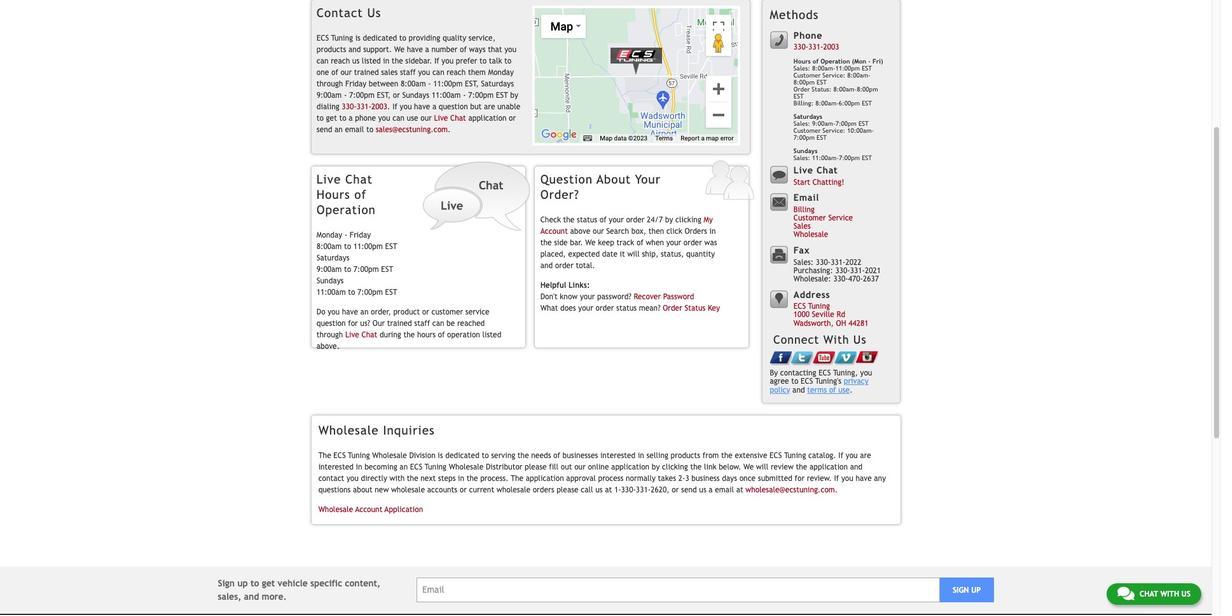 Task type: describe. For each thing, give the bounding box(es) containing it.
the right review
[[796, 463, 807, 472]]

privacy policy link
[[770, 378, 869, 395]]

customer service link
[[794, 214, 853, 223]]

we for have
[[394, 45, 405, 54]]

9:00am inside ecs tuning is dedicated to providing quality service, products and support. we have a number of ways that you can reach us listed in the sidebar. if you prefer to talk to one of our trained sales staff you can reach them monday through friday between 8:00am - 11:00pm est, saturdays 9:00am - 7:00pm est, or sundays 11:00am - 7:00pm est by dialing
[[317, 91, 342, 100]]

0 vertical spatial please
[[525, 463, 547, 472]]

dedicated inside ecs tuning is dedicated to providing quality service, products and support. we have a number of ways that you can reach us listed in the sidebar. if you prefer to talk to one of our trained sales staff you can reach them monday through friday between 8:00am - 11:00pm est, saturdays 9:00am - 7:00pm est, or sundays 11:00am - 7:00pm est by dialing
[[363, 34, 397, 42]]

keyboard shortcuts image
[[583, 135, 592, 141]]

a up application or send an email to
[[433, 102, 437, 111]]

ways
[[469, 45, 486, 54]]

of inside live chat hours of operation
[[354, 188, 367, 202]]

0 horizontal spatial 330-331-2003 link
[[342, 102, 387, 111]]

during the hours of operation listed above.
[[317, 331, 501, 351]]

content,
[[345, 579, 381, 589]]

- inside hours of operation (mon - fri) sales: 8:00am-11:00pm est customer service: 8:00am- 8:00pm est order status: 8:00am-8:00pm est billing: 8:00am-6:00pm est saturdays sales: 9:00am-7:00pm est customer service: 10:00am- 7:00pm est sundays sales: 11:00am-7:00pm est
[[868, 58, 871, 65]]

tuning up next
[[425, 463, 447, 472]]

check
[[540, 216, 561, 224]]

and inside the ecs tuning wholesale division is dedicated to serving the needs of businesses interested in selling products from the extensive ecs tuning catalog. if you are interested in becoming an ecs tuning wholesale distributor please fill out our online application by clicking the link below. we will review the application and contact you directly with the next steps in the process. the application approval process normally takes 2-3 business days once submitted for review. if you have any questions about new wholesale accounts or current wholesale orders please call us at
[[850, 463, 863, 472]]

your right does
[[578, 304, 593, 313]]

470-
[[848, 275, 863, 284]]

in left selling
[[638, 451, 644, 460]]

order,
[[371, 308, 391, 317]]

8:00am- up 6:00pm
[[834, 86, 857, 93]]

2-
[[679, 474, 685, 483]]

status
[[685, 304, 706, 313]]

the left link
[[690, 463, 702, 472]]

privacy policy
[[770, 378, 869, 395]]

businesses
[[563, 451, 598, 460]]

0 horizontal spatial 8:00pm
[[794, 79, 815, 86]]

1 horizontal spatial live chat link
[[434, 114, 466, 123]]

by inside the ecs tuning wholesale division is dedicated to serving the needs of businesses interested in selling products from the extensive ecs tuning catalog. if you are interested in becoming an ecs tuning wholesale distributor please fill out our online application by clicking the link below. we will review the application and contact you directly with the next steps in the process. the application approval process normally takes 2-3 business days once submitted for review. if you have any questions about new wholesale accounts or current wholesale orders please call us at
[[652, 463, 660, 472]]

the up current
[[467, 474, 478, 483]]

that
[[488, 45, 502, 54]]

map for map
[[550, 19, 573, 33]]

to inside by contacting ecs tuning, you agree to ecs tuning's
[[791, 378, 799, 386]]

sundays inside ecs tuning is dedicated to providing quality service, products and support. we have a number of ways that you can reach us listed in the sidebar. if you prefer to talk to one of our trained sales staff you can reach them monday through friday between 8:00am - 11:00pm est, saturdays 9:00am - 7:00pm est, or sundays 11:00am - 7:00pm est by dialing
[[402, 91, 429, 100]]

through inside do you have an order, product or customer service question for us? our trained staff can be reached through
[[317, 331, 343, 340]]

password?
[[597, 293, 632, 302]]

in right steps
[[458, 474, 464, 483]]

order down placed,
[[555, 261, 574, 270]]

for inside do you have an order, product or customer service question for us? our trained staff can be reached through
[[348, 319, 358, 328]]

account for wholesale account application
[[355, 506, 383, 515]]

out
[[561, 463, 572, 472]]

can up 'one'
[[317, 56, 329, 65]]

question inside do you have an order, product or customer service question for us? our trained staff can be reached through
[[317, 319, 346, 328]]

application up normally
[[611, 463, 650, 472]]

above our search box, then click orders in the side bar. we keep track of when your order was placed, expected date it will ship, status, quantity and order total.
[[540, 227, 717, 270]]

1 horizontal spatial with
[[1161, 590, 1179, 599]]

email
[[794, 192, 819, 203]]

live inside live chat hours of operation
[[317, 172, 341, 186]]

wholesale account application link
[[318, 506, 423, 515]]

we for keep
[[585, 238, 596, 247]]

1 service: from the top
[[823, 72, 846, 79]]

are inside . if you have a question but are unable to get to a phone you can use our
[[484, 102, 495, 111]]

330- up phone
[[342, 102, 357, 111]]

11:00pm inside hours of operation (mon - fri) sales: 8:00am-11:00pm est customer service: 8:00am- 8:00pm est order status: 8:00am-8:00pm est billing: 8:00am-6:00pm est saturdays sales: 9:00am-7:00pm est customer service: 10:00am- 7:00pm est sundays sales: 11:00am-7:00pm est
[[836, 65, 860, 72]]

8:00am- up status:
[[812, 65, 836, 72]]

8:00am- down (mon
[[847, 72, 871, 79]]

total.
[[576, 261, 595, 270]]

takes
[[658, 474, 676, 483]]

0 horizontal spatial reach
[[331, 56, 350, 65]]

during
[[380, 331, 401, 340]]

2 horizontal spatial by
[[665, 216, 673, 224]]

1 vertical spatial live chat link
[[345, 331, 377, 340]]

oh
[[836, 319, 846, 328]]

you down sidebar.
[[418, 68, 430, 77]]

by inside ecs tuning is dedicated to providing quality service, products and support. we have a number of ways that you can reach us listed in the sidebar. if you prefer to talk to one of our trained sales staff you can reach them monday through friday between 8:00am - 11:00pm est, saturdays 9:00am - 7:00pm est, or sundays 11:00am - 7:00pm est by dialing
[[510, 91, 518, 100]]

ship,
[[642, 250, 659, 259]]

a down business
[[709, 486, 713, 495]]

are inside the ecs tuning wholesale division is dedicated to serving the needs of businesses interested in selling products from the extensive ecs tuning catalog. if you are interested in becoming an ecs tuning wholesale distributor please fill out our online application by clicking the link below. we will review the application and contact you directly with the next steps in the process. the application approval process normally takes 2-3 business days once submitted for review. if you have any questions about new wholesale accounts or current wholesale orders please call us at
[[860, 451, 871, 460]]

search
[[606, 227, 629, 236]]

the left the needs
[[518, 451, 529, 460]]

the inside above our search box, then click orders in the side bar. we keep track of when your order was placed, expected date it will ship, status, quantity and order total.
[[540, 238, 552, 247]]

1 horizontal spatial email
[[715, 486, 734, 495]]

next
[[421, 474, 436, 483]]

keep
[[598, 238, 614, 247]]

sales
[[381, 68, 398, 77]]

11:00pm inside ecs tuning is dedicated to providing quality service, products and support. we have a number of ways that you can reach us listed in the sidebar. if you prefer to talk to one of our trained sales staff you can reach them monday through friday between 8:00am - 11:00pm est, saturdays 9:00am - 7:00pm est, or sundays 11:00am - 7:00pm est by dialing
[[433, 79, 463, 88]]

status inside helpful links: don't know your password? recover password what does your order status mean? order status key
[[616, 304, 637, 313]]

can inside . if you have a question but are unable to get to a phone you can use our
[[393, 114, 405, 123]]

10:00am-
[[847, 127, 874, 134]]

ecs inside ecs tuning is dedicated to providing quality service, products and support. we have a number of ways that you can reach us listed in the sidebar. if you prefer to talk to one of our trained sales staff you can reach them monday through friday between 8:00am - 11:00pm est, saturdays 9:00am - 7:00pm est, or sundays 11:00am - 7:00pm est by dialing
[[317, 34, 329, 42]]

. down . if you have a question but are unable to get to a phone you can use our
[[448, 125, 451, 134]]

or inside the ecs tuning wholesale division is dedicated to serving the needs of businesses interested in selling products from the extensive ecs tuning catalog. if you are interested in becoming an ecs tuning wholesale distributor please fill out our online application by clicking the link below. we will review the application and contact you directly with the next steps in the process. the application approval process normally takes 2-3 business days once submitted for review. if you have any questions about new wholesale accounts or current wholesale orders please call us at
[[460, 486, 467, 495]]

contacting
[[780, 369, 816, 378]]

my
[[704, 216, 713, 224]]

get inside the sign up to get vehicle specific content, sales, and more.
[[262, 579, 275, 589]]

agree
[[770, 378, 789, 386]]

get inside . if you have a question but are unable to get to a phone you can use our
[[326, 114, 337, 123]]

you up about
[[347, 474, 359, 483]]

service
[[828, 214, 853, 223]]

friday inside ecs tuning is dedicated to providing quality service, products and support. we have a number of ways that you can reach us listed in the sidebar. if you prefer to talk to one of our trained sales staff you can reach them monday through friday between 8:00am - 11:00pm est, saturdays 9:00am - 7:00pm est, or sundays 11:00am - 7:00pm est by dialing
[[345, 79, 367, 88]]

us?
[[360, 319, 370, 328]]

of inside during the hours of operation listed above.
[[438, 331, 445, 340]]

my account link
[[540, 216, 713, 236]]

or inside ecs tuning is dedicated to providing quality service, products and support. we have a number of ways that you can reach us listed in the sidebar. if you prefer to talk to one of our trained sales staff you can reach them monday through friday between 8:00am - 11:00pm est, saturdays 9:00am - 7:00pm est, or sundays 11:00am - 7:00pm est by dialing
[[393, 91, 400, 100]]

you right catalog. at the bottom of the page
[[846, 451, 858, 460]]

you up application or send an email to
[[400, 102, 412, 111]]

330- up wholesale:
[[816, 258, 831, 267]]

0 vertical spatial clicking
[[676, 216, 702, 224]]

sign for sign up
[[953, 586, 969, 595]]

key
[[708, 304, 720, 313]]

if right review.
[[834, 474, 839, 483]]

friday inside monday - friday 8:00am to 11:00pm est saturdays 9:00am to 7:00pm est sundays 11:00am to 7:00pm est
[[350, 231, 371, 240]]

©2023
[[628, 135, 648, 142]]

wadsworth,
[[794, 319, 834, 328]]

9:00am inside monday - friday 8:00am to 11:00pm est saturdays 9:00am to 7:00pm est sundays 11:00am to 7:00pm est
[[317, 265, 342, 274]]

application
[[385, 506, 423, 515]]

a left phone
[[349, 114, 353, 123]]

or down 2-
[[672, 486, 679, 495]]

orders
[[685, 227, 707, 236]]

2620,
[[651, 486, 670, 495]]

will inside above our search box, then click orders in the side bar. we keep track of when your order was placed, expected date it will ship, status, quantity and order total.
[[627, 250, 640, 259]]

recover
[[634, 293, 661, 302]]

saturdays inside ecs tuning is dedicated to providing quality service, products and support. we have a number of ways that you can reach us listed in the sidebar. if you prefer to talk to one of our trained sales staff you can reach them monday through friday between 8:00am - 11:00pm est, saturdays 9:00am - 7:00pm est, or sundays 11:00am - 7:00pm est by dialing
[[481, 79, 514, 88]]

and inside above our search box, then click orders in the side bar. we keep track of when your order was placed, expected date it will ship, status, quantity and order total.
[[540, 261, 553, 270]]

hours
[[417, 331, 436, 340]]

our inside ecs tuning is dedicated to providing quality service, products and support. we have a number of ways that you can reach us listed in the sidebar. if you prefer to talk to one of our trained sales staff you can reach them monday through friday between 8:00am - 11:00pm est, saturdays 9:00am - 7:00pm est, or sundays 11:00am - 7:00pm est by dialing
[[341, 68, 352, 77]]

and inside the sign up to get vehicle specific content, sales, and more.
[[244, 592, 259, 602]]

0 vertical spatial status
[[577, 216, 597, 224]]

live chat start chatting!
[[794, 165, 845, 187]]

order down orders
[[684, 238, 702, 247]]

hours inside live chat hours of operation
[[317, 188, 350, 202]]

call
[[581, 486, 593, 495]]

1 horizontal spatial reach
[[447, 68, 466, 77]]

current
[[469, 486, 494, 495]]

sundays inside hours of operation (mon - fri) sales: 8:00am-11:00pm est customer service: 8:00am- 8:00pm est order status: 8:00am-8:00pm est billing: 8:00am-6:00pm est saturdays sales: 9:00am-7:00pm est customer service: 10:00am- 7:00pm est sundays sales: 11:00am-7:00pm est
[[794, 148, 818, 155]]

chat up sales@ecstuning.com .
[[450, 114, 466, 123]]

44281
[[849, 319, 869, 328]]

1 horizontal spatial interested
[[600, 451, 636, 460]]

what
[[540, 304, 558, 313]]

0 horizontal spatial est,
[[377, 91, 391, 100]]

more.
[[262, 592, 287, 602]]

email inside application or send an email to
[[345, 125, 364, 134]]

2 horizontal spatial us
[[699, 486, 707, 495]]

sales@ecstuning.com link
[[376, 125, 448, 134]]

can inside do you have an order, product or customer service question for us? our trained staff can be reached through
[[432, 319, 444, 328]]

account for my account
[[540, 227, 568, 236]]

your down links:
[[580, 293, 595, 302]]

the inside ecs tuning is dedicated to providing quality service, products and support. we have a number of ways that you can reach us listed in the sidebar. if you prefer to talk to one of our trained sales staff you can reach them monday through friday between 8:00am - 11:00pm est, saturdays 9:00am - 7:00pm est, or sundays 11:00am - 7:00pm est by dialing
[[392, 56, 403, 65]]

report
[[681, 135, 700, 142]]

report a map error
[[681, 135, 734, 142]]

saturdays inside hours of operation (mon - fri) sales: 8:00am-11:00pm est customer service: 8:00am- 8:00pm est order status: 8:00am-8:00pm est billing: 8:00am-6:00pm est saturdays sales: 9:00am-7:00pm est customer service: 10:00am- 7:00pm est sundays sales: 11:00am-7:00pm est
[[794, 113, 823, 120]]

and inside ecs tuning is dedicated to providing quality service, products and support. we have a number of ways that you can reach us listed in the sidebar. if you prefer to talk to one of our trained sales staff you can reach them monday through friday between 8:00am - 11:00pm est, saturdays 9:00am - 7:00pm est, or sundays 11:00am - 7:00pm est by dialing
[[349, 45, 361, 54]]

products inside ecs tuning is dedicated to providing quality service, products and support. we have a number of ways that you can reach us listed in the sidebar. if you prefer to talk to one of our trained sales staff you can reach them monday through friday between 8:00am - 11:00pm est, saturdays 9:00am - 7:00pm est, or sundays 11:00am - 7:00pm est by dialing
[[317, 45, 346, 54]]

. inside . if you have a question but are unable to get to a phone you can use our
[[387, 102, 390, 111]]

. down catalog. at the bottom of the page
[[835, 486, 838, 495]]

sales: inside fax sales: 330-331-2022 purchasing: 330-331-2021 wholesale: 330-470-2637
[[794, 258, 814, 267]]

my account image
[[705, 161, 755, 201]]

2003 inside phone 330-331-2003
[[823, 43, 839, 52]]

link
[[704, 463, 717, 472]]

hours inside hours of operation (mon - fri) sales: 8:00am-11:00pm est customer service: 8:00am- 8:00pm est order status: 8:00am-8:00pm est billing: 8:00am-6:00pm est saturdays sales: 9:00am-7:00pm est customer service: 10:00am- 7:00pm est sundays sales: 11:00am-7:00pm est
[[794, 58, 811, 65]]

question inside . if you have a question but are unable to get to a phone you can use our
[[439, 102, 468, 111]]

11:00am inside monday - friday 8:00am to 11:00pm est saturdays 9:00am to 7:00pm est sundays 11:00am to 7:00pm est
[[317, 288, 346, 297]]

map button
[[542, 14, 586, 38]]

about
[[353, 486, 373, 495]]

can down the "number"
[[432, 68, 444, 77]]

tuning,
[[833, 369, 858, 378]]

in up directly
[[356, 463, 362, 472]]

do you have an order, product or customer service question for us? our trained staff can be reached through
[[317, 308, 490, 340]]

seville
[[812, 311, 834, 320]]

chat down us? in the left bottom of the page
[[362, 331, 377, 340]]

of inside the ecs tuning wholesale division is dedicated to serving the needs of businesses interested in selling products from the extensive ecs tuning catalog. if you are interested in becoming an ecs tuning wholesale distributor please fill out our online application by clicking the link below. we will review the application and contact you directly with the next steps in the process. the application approval process normally takes 2-3 business days once submitted for review. if you have any questions about new wholesale accounts or current wholesale orders please call us at
[[553, 451, 560, 460]]

application down catalog. at the bottom of the page
[[810, 463, 848, 472]]

live chat bubbles image
[[421, 161, 531, 232]]

data
[[614, 135, 627, 142]]

11:00am inside ecs tuning is dedicated to providing quality service, products and support. we have a number of ways that you can reach us listed in the sidebar. if you prefer to talk to one of our trained sales staff you can reach them monday through friday between 8:00am - 11:00pm est, saturdays 9:00am - 7:00pm est, or sundays 11:00am - 7:00pm est by dialing
[[432, 91, 461, 100]]

your inside above our search box, then click orders in the side bar. we keep track of when your order was placed, expected date it will ship, status, quantity and order total.
[[666, 238, 681, 247]]

terms of use link
[[807, 386, 850, 395]]

it
[[620, 250, 625, 259]]

becoming
[[365, 463, 397, 472]]

1 vertical spatial use
[[838, 386, 850, 395]]

8:00am- down status:
[[816, 100, 839, 107]]

sales
[[794, 222, 811, 231]]

start
[[794, 178, 810, 187]]

- down sidebar.
[[428, 79, 431, 88]]

order up box,
[[626, 216, 645, 224]]

sidebar.
[[405, 56, 432, 65]]

map for map data ©2023
[[600, 135, 613, 142]]

google image
[[538, 126, 580, 143]]

live inside 'live chat start chatting!'
[[794, 165, 813, 176]]

chat inside the chat with us link
[[1140, 590, 1158, 599]]

phone
[[355, 114, 376, 123]]

approval
[[566, 474, 596, 483]]

application or send an email to
[[317, 114, 516, 134]]

the up below.
[[721, 451, 733, 460]]

click
[[667, 227, 682, 236]]

billing
[[794, 205, 815, 214]]

tuning inside ecs tuning is dedicated to providing quality service, products and support. we have a number of ways that you can reach us listed in the sidebar. if you prefer to talk to one of our trained sales staff you can reach them monday through friday between 8:00am - 11:00pm est, saturdays 9:00am - 7:00pm est, or sundays 11:00am - 7:00pm est by dialing
[[331, 34, 353, 42]]

order?
[[540, 188, 579, 202]]

1 vertical spatial send
[[681, 486, 697, 495]]

if inside ecs tuning is dedicated to providing quality service, products and support. we have a number of ways that you can reach us listed in the sidebar. if you prefer to talk to one of our trained sales staff you can reach them monday through friday between 8:00am - 11:00pm est, saturdays 9:00am - 7:00pm est, or sundays 11:00am - 7:00pm est by dialing
[[434, 56, 439, 65]]

order inside hours of operation (mon - fri) sales: 8:00am-11:00pm est customer service: 8:00am- 8:00pm est order status: 8:00am-8:00pm est billing: 8:00am-6:00pm est saturdays sales: 9:00am-7:00pm est customer service: 10:00am- 7:00pm est sundays sales: 11:00am-7:00pm est
[[794, 86, 810, 93]]

a left "map"
[[701, 135, 705, 142]]

2021
[[865, 266, 881, 275]]

is inside ecs tuning is dedicated to providing quality service, products and support. we have a number of ways that you can reach us listed in the sidebar. if you prefer to talk to one of our trained sales staff you can reach them monday through friday between 8:00am - 11:00pm est, saturdays 9:00am - 7:00pm est, or sundays 11:00am - 7:00pm est by dialing
[[355, 34, 361, 42]]

in inside above our search box, then click orders in the side bar. we keep track of when your order was placed, expected date it will ship, status, quantity and order total.
[[710, 227, 716, 236]]

wholesale inside email billing customer service sales wholesale
[[794, 231, 828, 239]]

for inside the ecs tuning wholesale division is dedicated to serving the needs of businesses interested in selling products from the extensive ecs tuning catalog. if you are interested in becoming an ecs tuning wholesale distributor please fill out our online application by clicking the link below. we will review the application and contact you directly with the next steps in the process. the application approval process normally takes 2-3 business days once submitted for review. if you have any questions about new wholesale accounts or current wholesale orders please call us at
[[795, 474, 805, 483]]

and terms of use .
[[790, 386, 853, 395]]

an for send
[[335, 125, 343, 134]]

1 sales: from the top
[[794, 65, 810, 72]]

terms
[[807, 386, 827, 395]]

sales@ecstuning.com
[[376, 125, 448, 134]]

box,
[[631, 227, 646, 236]]

selling
[[647, 451, 669, 460]]

1 vertical spatial the
[[511, 474, 524, 483]]

one
[[317, 68, 329, 77]]

- up 330-331-2003
[[344, 91, 347, 100]]

above.
[[317, 342, 340, 351]]

saturdays inside monday - friday 8:00am to 11:00pm est saturdays 9:00am to 7:00pm est sundays 11:00am to 7:00pm est
[[317, 254, 350, 262]]

330- down 2022
[[834, 275, 848, 284]]

to inside the ecs tuning wholesale division is dedicated to serving the needs of businesses interested in selling products from the extensive ecs tuning catalog. if you are interested in becoming an ecs tuning wholesale distributor please fill out our online application by clicking the link below. we will review the application and contact you directly with the next steps in the process. the application approval process normally takes 2-3 business days once submitted for review. if you have any questions about new wholesale accounts or current wholesale orders please call us at
[[482, 451, 489, 460]]

number
[[432, 45, 458, 54]]

your
[[635, 172, 661, 186]]

9:00am-
[[812, 120, 836, 127]]

8:00am inside monday - friday 8:00am to 11:00pm est saturdays 9:00am to 7:00pm est sundays 11:00am to 7:00pm est
[[317, 242, 342, 251]]

then
[[649, 227, 664, 236]]

serving
[[491, 451, 515, 460]]

1 vertical spatial interested
[[318, 463, 354, 472]]

0 vertical spatial est,
[[465, 79, 479, 88]]

inquiries
[[383, 423, 435, 437]]

the inside during the hours of operation listed above.
[[404, 331, 415, 340]]

330- right purchasing:
[[835, 266, 850, 275]]



Task type: locate. For each thing, give the bounding box(es) containing it.
email billing customer service sales wholesale
[[794, 192, 853, 239]]

1 customer from the top
[[794, 72, 821, 79]]

with down becoming
[[390, 474, 405, 483]]

or down the between
[[393, 91, 400, 100]]

reached
[[457, 319, 485, 328]]

8:00pm up billing:
[[794, 79, 815, 86]]

. down tuning,
[[850, 386, 853, 395]]

order down password?
[[596, 304, 614, 313]]

staff up hours
[[414, 319, 430, 328]]

4 sales: from the top
[[794, 258, 814, 267]]

or inside application or send an email to
[[509, 114, 516, 123]]

are
[[484, 102, 495, 111], [860, 451, 871, 460]]

connect with us
[[774, 333, 867, 347]]

1 horizontal spatial operation
[[821, 58, 850, 65]]

2 9:00am from the top
[[317, 265, 342, 274]]

- left fri)
[[868, 58, 871, 65]]

date
[[602, 250, 618, 259]]

0 horizontal spatial 11:00pm
[[354, 242, 383, 251]]

tuning up review
[[784, 451, 806, 460]]

0 vertical spatial friday
[[345, 79, 367, 88]]

customer inside email billing customer service sales wholesale
[[794, 214, 826, 223]]

0 vertical spatial account
[[540, 227, 568, 236]]

0 vertical spatial with
[[390, 474, 405, 483]]

1 vertical spatial trained
[[387, 319, 412, 328]]

application down but
[[468, 114, 507, 123]]

1 vertical spatial monday
[[317, 231, 342, 240]]

1 vertical spatial is
[[438, 451, 443, 460]]

1 vertical spatial question
[[317, 319, 346, 328]]

our right 'one'
[[341, 68, 352, 77]]

sundays up do
[[317, 276, 344, 285]]

if inside . if you have a question but are unable to get to a phone you can use our
[[393, 102, 397, 111]]

does
[[560, 304, 576, 313]]

the up above
[[563, 216, 575, 224]]

2 through from the top
[[317, 331, 343, 340]]

1 wholesale from the left
[[391, 486, 425, 495]]

up
[[237, 579, 248, 589], [971, 586, 981, 595]]

0 vertical spatial products
[[317, 45, 346, 54]]

0 horizontal spatial live chat link
[[345, 331, 377, 340]]

us inside ecs tuning is dedicated to providing quality service, products and support. we have a number of ways that you can reach us listed in the sidebar. if you prefer to talk to one of our trained sales staff you can reach them monday through friday between 8:00am - 11:00pm est, saturdays 9:00am - 7:00pm est, or sundays 11:00am - 7:00pm est by dialing
[[352, 56, 360, 65]]

us down business
[[699, 486, 707, 495]]

have up application or send an email to
[[414, 102, 430, 111]]

0 vertical spatial send
[[317, 125, 332, 134]]

2 horizontal spatial saturdays
[[794, 113, 823, 120]]

our up keep
[[593, 227, 604, 236]]

11:00am
[[432, 91, 461, 100], [317, 288, 346, 297]]

1000
[[794, 311, 810, 320]]

use down tuning,
[[838, 386, 850, 395]]

to inside the sign up to get vehicle specific content, sales, and more.
[[251, 579, 259, 589]]

an inside the ecs tuning wholesale division is dedicated to serving the needs of businesses interested in selling products from the extensive ecs tuning catalog. if you are interested in becoming an ecs tuning wholesale distributor please fill out our online application by clicking the link below. we will review the application and contact you directly with the next steps in the process. the application approval process normally takes 2-3 business days once submitted for review. if you have any questions about new wholesale accounts or current wholesale orders please call us at
[[400, 463, 408, 472]]

order inside helpful links: don't know your password? recover password what does your order status mean? order status key
[[663, 304, 682, 313]]

listed
[[362, 56, 381, 65], [482, 331, 501, 340]]

distributor
[[486, 463, 523, 472]]

2003 up status:
[[823, 43, 839, 52]]

0 vertical spatial map
[[550, 19, 573, 33]]

comments image
[[1118, 586, 1135, 602]]

2 at from the left
[[736, 486, 743, 495]]

0 horizontal spatial us
[[367, 5, 381, 19]]

0 vertical spatial will
[[627, 250, 640, 259]]

8:00pm
[[794, 79, 815, 86], [857, 86, 878, 93]]

we
[[394, 45, 405, 54], [585, 238, 596, 247], [744, 463, 754, 472]]

8:00am inside ecs tuning is dedicated to providing quality service, products and support. we have a number of ways that you can reach us listed in the sidebar. if you prefer to talk to one of our trained sales staff you can reach them monday through friday between 8:00am - 11:00pm est, saturdays 9:00am - 7:00pm est, or sundays 11:00am - 7:00pm est by dialing
[[401, 79, 426, 88]]

question
[[540, 172, 593, 186]]

the left next
[[407, 474, 418, 483]]

orders
[[533, 486, 554, 495]]

live chat link down us? in the left bottom of the page
[[345, 331, 377, 340]]

0 vertical spatial live chat link
[[434, 114, 466, 123]]

account down check
[[540, 227, 568, 236]]

0 horizontal spatial order
[[663, 304, 682, 313]]

our inside above our search box, then click orders in the side bar. we keep track of when your order was placed, expected date it will ship, status, quantity and order total.
[[593, 227, 604, 236]]

chatting!
[[813, 178, 845, 187]]

2 wholesale from the left
[[497, 486, 531, 495]]

0 vertical spatial email
[[345, 125, 364, 134]]

specific
[[310, 579, 342, 589]]

0 vertical spatial monday
[[488, 68, 514, 77]]

extensive
[[735, 451, 767, 460]]

monday - friday 8:00am to 11:00pm est saturdays 9:00am to 7:00pm est sundays 11:00am to 7:00pm est
[[317, 231, 397, 297]]

to inside application or send an email to
[[366, 125, 373, 134]]

1-
[[614, 486, 621, 495]]

2 vertical spatial 11:00pm
[[354, 242, 383, 251]]

fax
[[794, 245, 810, 256]]

2 horizontal spatial us
[[1182, 590, 1191, 599]]

by up click
[[665, 216, 673, 224]]

0 horizontal spatial saturdays
[[317, 254, 350, 262]]

policy
[[770, 386, 790, 395]]

phone 330-331-2003
[[794, 30, 839, 52]]

- inside monday - friday 8:00am to 11:00pm est saturdays 9:00am to 7:00pm est sundays 11:00am to 7:00pm est
[[345, 231, 347, 240]]

address ecs tuning 1000 seville rd wadsworth, oh 44281
[[794, 289, 869, 328]]

1 horizontal spatial 8:00am
[[401, 79, 426, 88]]

account inside my account
[[540, 227, 568, 236]]

contact us
[[317, 5, 381, 19]]

staff inside do you have an order, product or customer service question for us? our trained staff can be reached through
[[414, 319, 430, 328]]

1 vertical spatial map
[[600, 135, 613, 142]]

a down the providing
[[425, 45, 429, 54]]

with inside the ecs tuning wholesale division is dedicated to serving the needs of businesses interested in selling products from the extensive ecs tuning catalog. if you are interested in becoming an ecs tuning wholesale distributor please fill out our online application by clicking the link below. we will review the application and contact you directly with the next steps in the process. the application approval process normally takes 2-3 business days once submitted for review. if you have any questions about new wholesale accounts or current wholesale orders please call us at
[[390, 474, 405, 483]]

0 vertical spatial 11:00pm
[[836, 65, 860, 72]]

1 horizontal spatial sign
[[953, 586, 969, 595]]

a inside ecs tuning is dedicated to providing quality service, products and support. we have a number of ways that you can reach us listed in the sidebar. if you prefer to talk to one of our trained sales staff you can reach them monday through friday between 8:00am - 11:00pm est, saturdays 9:00am - 7:00pm est, or sundays 11:00am - 7:00pm est by dialing
[[425, 45, 429, 54]]

rd
[[837, 311, 845, 320]]

330-331-2003 link down the phone
[[794, 43, 839, 52]]

through down 'one'
[[317, 79, 343, 88]]

track
[[617, 238, 634, 247]]

1 vertical spatial sundays
[[794, 148, 818, 155]]

products up 'one'
[[317, 45, 346, 54]]

above
[[570, 227, 591, 236]]

1 horizontal spatial are
[[860, 451, 871, 460]]

sales: left 11:00am-
[[794, 155, 810, 162]]

send inside application or send an email to
[[317, 125, 332, 134]]

- down prefer
[[463, 91, 466, 100]]

you down the "number"
[[442, 56, 454, 65]]

get down dialing
[[326, 114, 337, 123]]

0 horizontal spatial the
[[318, 451, 331, 460]]

an
[[335, 125, 343, 134], [360, 308, 369, 317], [400, 463, 408, 472]]

billing link
[[794, 205, 815, 214]]

0 horizontal spatial we
[[394, 45, 405, 54]]

1 horizontal spatial order
[[794, 86, 810, 93]]

accounts
[[427, 486, 457, 495]]

billing:
[[794, 100, 814, 107]]

talk
[[489, 56, 502, 65]]

1 vertical spatial we
[[585, 238, 596, 247]]

0 horizontal spatial an
[[335, 125, 343, 134]]

sign
[[218, 579, 235, 589], [953, 586, 969, 595]]

0 horizontal spatial use
[[407, 114, 418, 123]]

330-331-2003
[[342, 102, 387, 111]]

0 vertical spatial for
[[348, 319, 358, 328]]

your up search
[[609, 216, 624, 224]]

Email email field
[[417, 578, 940, 603]]

2 horizontal spatial an
[[400, 463, 408, 472]]

11:00pm left fri)
[[836, 65, 860, 72]]

2 vertical spatial sundays
[[317, 276, 344, 285]]

send
[[317, 125, 332, 134], [681, 486, 697, 495]]

up inside button
[[971, 586, 981, 595]]

chat
[[450, 114, 466, 123], [817, 165, 838, 176], [345, 172, 373, 186], [362, 331, 377, 340], [1140, 590, 1158, 599]]

1 vertical spatial status
[[616, 304, 637, 313]]

ecs tuning image
[[605, 44, 668, 75]]

application up orders
[[526, 474, 564, 483]]

have up sidebar.
[[407, 45, 423, 54]]

account down about
[[355, 506, 383, 515]]

will inside the ecs tuning wholesale division is dedicated to serving the needs of businesses interested in selling products from the extensive ecs tuning catalog. if you are interested in becoming an ecs tuning wholesale distributor please fill out our online application by clicking the link below. we will review the application and contact you directly with the next steps in the process. the application approval process normally takes 2-3 business days once submitted for review. if you have any questions about new wholesale accounts or current wholesale orders please call us at
[[756, 463, 769, 472]]

have right do
[[342, 308, 358, 317]]

at inside the ecs tuning wholesale division is dedicated to serving the needs of businesses interested in selling products from the extensive ecs tuning catalog. if you are interested in becoming an ecs tuning wholesale distributor please fill out our online application by clicking the link below. we will review the application and contact you directly with the next steps in the process. the application approval process normally takes 2-3 business days once submitted for review. if you have any questions about new wholesale accounts or current wholesale orders please call us at
[[605, 486, 612, 495]]

you inside do you have an order, product or customer service question for us? our trained staff can be reached through
[[328, 308, 340, 317]]

can up sales@ecstuning.com
[[393, 114, 405, 123]]

1 horizontal spatial 8:00pm
[[857, 86, 878, 93]]

review.
[[807, 474, 832, 483]]

tuning up becoming
[[348, 451, 370, 460]]

0 horizontal spatial 2003
[[371, 102, 387, 111]]

us inside the ecs tuning wholesale division is dedicated to serving the needs of businesses interested in selling products from the extensive ecs tuning catalog. if you are interested in becoming an ecs tuning wholesale distributor please fill out our online application by clicking the link below. we will review the application and contact you directly with the next steps in the process. the application approval process normally takes 2-3 business days once submitted for review. if you have any questions about new wholesale accounts or current wholesale orders please call us at
[[595, 486, 603, 495]]

1 vertical spatial customer
[[794, 127, 821, 134]]

0 vertical spatial an
[[335, 125, 343, 134]]

0 vertical spatial interested
[[600, 451, 636, 460]]

0 vertical spatial 330-331-2003 link
[[794, 43, 839, 52]]

was
[[704, 238, 717, 247]]

1 vertical spatial operation
[[317, 203, 376, 217]]

email down phone
[[345, 125, 364, 134]]

330- down normally
[[621, 486, 636, 495]]

check the status of your order 24/7 by clicking
[[540, 216, 704, 224]]

8:00pm up 6:00pm
[[857, 86, 878, 93]]

0 horizontal spatial listed
[[362, 56, 381, 65]]

an for have
[[360, 308, 369, 317]]

at down "once"
[[736, 486, 743, 495]]

330- inside phone 330-331-2003
[[794, 43, 809, 52]]

3
[[685, 474, 689, 483]]

0 vertical spatial get
[[326, 114, 337, 123]]

1 horizontal spatial 11:00pm
[[433, 79, 463, 88]]

0 vertical spatial 11:00am
[[432, 91, 461, 100]]

us inside the chat with us link
[[1182, 590, 1191, 599]]

us
[[352, 56, 360, 65], [595, 486, 603, 495], [699, 486, 707, 495]]

.
[[387, 102, 390, 111], [448, 125, 451, 134], [850, 386, 853, 395], [835, 486, 838, 495]]

service: left the 10:00am-
[[823, 127, 846, 134]]

1 horizontal spatial live chat
[[434, 114, 466, 123]]

2 sales: from the top
[[794, 120, 810, 127]]

we inside the ecs tuning wholesale division is dedicated to serving the needs of businesses interested in selling products from the extensive ecs tuning catalog. if you are interested in becoming an ecs tuning wholesale distributor please fill out our online application by clicking the link below. we will review the application and contact you directly with the next steps in the process. the application approval process normally takes 2-3 business days once submitted for review. if you have any questions about new wholesale accounts or current wholesale orders please call us at
[[744, 463, 754, 472]]

is right division
[[438, 451, 443, 460]]

links:
[[569, 281, 590, 290]]

us for connect with us
[[854, 333, 867, 347]]

get up more.
[[262, 579, 275, 589]]

you
[[505, 45, 517, 54], [442, 56, 454, 65], [418, 68, 430, 77], [400, 102, 412, 111], [378, 114, 390, 123], [328, 308, 340, 317], [860, 369, 872, 378], [846, 451, 858, 460], [347, 474, 359, 483], [841, 474, 854, 483]]

0 vertical spatial 9:00am
[[317, 91, 342, 100]]

please down the needs
[[525, 463, 547, 472]]

ecs tuning is dedicated to providing quality service, products and support. we have a number of ways that you can reach us listed in the sidebar. if you prefer to talk to one of our trained sales staff you can reach them monday through friday between 8:00am - 11:00pm est, saturdays 9:00am - 7:00pm est, or sundays 11:00am - 7:00pm est by dialing
[[317, 34, 518, 111]]

8:00am down live chat hours of operation
[[317, 242, 342, 251]]

2003
[[823, 43, 839, 52], [371, 102, 387, 111]]

tuning inside address ecs tuning 1000 seville rd wadsworth, oh 44281
[[808, 302, 830, 311]]

trained inside do you have an order, product or customer service question for us? our trained staff can be reached through
[[387, 319, 412, 328]]

1 through from the top
[[317, 79, 343, 88]]

us down "44281"
[[854, 333, 867, 347]]

0 vertical spatial order
[[794, 86, 810, 93]]

sundays inside monday - friday 8:00am to 11:00pm est saturdays 9:00am to 7:00pm est sundays 11:00am to 7:00pm est
[[317, 276, 344, 285]]

map inside popup button
[[550, 19, 573, 33]]

9:00am up do
[[317, 265, 342, 274]]

order status key link
[[663, 304, 720, 313]]

through up above.
[[317, 331, 343, 340]]

up for sign up
[[971, 586, 981, 595]]

products up 3
[[671, 451, 700, 460]]

or right product at the left of page
[[422, 308, 429, 317]]

0 horizontal spatial up
[[237, 579, 248, 589]]

operation up monday - friday 8:00am to 11:00pm est saturdays 9:00am to 7:00pm est sundays 11:00am to 7:00pm est
[[317, 203, 376, 217]]

0 vertical spatial service:
[[823, 72, 846, 79]]

hours
[[794, 58, 811, 65], [317, 188, 350, 202]]

operation inside hours of operation (mon - fri) sales: 8:00am-11:00pm est customer service: 8:00am- 8:00pm est order status: 8:00am-8:00pm est billing: 8:00am-6:00pm est saturdays sales: 9:00am-7:00pm est customer service: 10:00am- 7:00pm est sundays sales: 11:00am-7:00pm est
[[821, 58, 850, 65]]

operation
[[447, 331, 480, 340]]

application inside application or send an email to
[[468, 114, 507, 123]]

privacy
[[844, 378, 869, 386]]

start chatting! link
[[794, 178, 845, 187]]

listed inside ecs tuning is dedicated to providing quality service, products and support. we have a number of ways that you can reach us listed in the sidebar. if you prefer to talk to one of our trained sales staff you can reach them monday through friday between 8:00am - 11:00pm est, saturdays 9:00am - 7:00pm est, or sundays 11:00am - 7:00pm est by dialing
[[362, 56, 381, 65]]

or inside do you have an order, product or customer service question for us? our trained staff can be reached through
[[422, 308, 429, 317]]

friday up 330-331-2003
[[345, 79, 367, 88]]

wholesale link
[[794, 231, 828, 239]]

0 vertical spatial us
[[367, 5, 381, 19]]

dedicated inside the ecs tuning wholesale division is dedicated to serving the needs of businesses interested in selling products from the extensive ecs tuning catalog. if you are interested in becoming an ecs tuning wholesale distributor please fill out our online application by clicking the link below. we will review the application and contact you directly with the next steps in the process. the application approval process normally takes 2-3 business days once submitted for review. if you have any questions about new wholesale accounts or current wholesale orders please call us at
[[445, 451, 480, 460]]

about
[[597, 172, 631, 186]]

of inside above our search box, then click orders in the side bar. we keep track of when your order was placed, expected date it will ship, status, quantity and order total.
[[637, 238, 644, 247]]

our inside . if you have a question but are unable to get to a phone you can use our
[[421, 114, 432, 123]]

trained inside ecs tuning is dedicated to providing quality service, products and support. we have a number of ways that you can reach us listed in the sidebar. if you prefer to talk to one of our trained sales staff you can reach them monday through friday between 8:00am - 11:00pm est, saturdays 9:00am - 7:00pm est, or sundays 11:00am - 7:00pm est by dialing
[[354, 68, 379, 77]]

you right review.
[[841, 474, 854, 483]]

live chat up sales@ecstuning.com .
[[434, 114, 466, 123]]

est, down the between
[[377, 91, 391, 100]]

sundays up . if you have a question but are unable to get to a phone you can use our
[[402, 91, 429, 100]]

sales link
[[794, 222, 811, 231]]

1 horizontal spatial we
[[585, 238, 596, 247]]

vehicle
[[278, 579, 308, 589]]

steps
[[438, 474, 456, 483]]

chat inside live chat hours of operation
[[345, 172, 373, 186]]

in up was
[[710, 227, 716, 236]]

or
[[393, 91, 400, 100], [509, 114, 516, 123], [422, 308, 429, 317], [460, 486, 467, 495], [672, 486, 679, 495]]

chat inside 'live chat start chatting!'
[[817, 165, 838, 176]]

bar.
[[570, 238, 583, 247]]

0 horizontal spatial at
[[605, 486, 612, 495]]

1 at from the left
[[605, 486, 612, 495]]

have inside the ecs tuning wholesale division is dedicated to serving the needs of businesses interested in selling products from the extensive ecs tuning catalog. if you are interested in becoming an ecs tuning wholesale distributor please fill out our online application by clicking the link below. we will review the application and contact you directly with the next steps in the process. the application approval process normally takes 2-3 business days once submitted for review. if you have any questions about new wholesale accounts or current wholesale orders please call us at
[[856, 474, 872, 483]]

11:00pm inside monday - friday 8:00am to 11:00pm est saturdays 9:00am to 7:00pm est sundays 11:00am to 7:00pm est
[[354, 242, 383, 251]]

up for sign up to get vehicle specific content, sales, and more.
[[237, 579, 248, 589]]

hours of operation (mon - fri) sales: 8:00am-11:00pm est customer service: 8:00am- 8:00pm est order status: 8:00am-8:00pm est billing: 8:00am-6:00pm est saturdays sales: 9:00am-7:00pm est customer service: 10:00am- 7:00pm est sundays sales: 11:00am-7:00pm est
[[794, 58, 883, 162]]

1 vertical spatial by
[[665, 216, 673, 224]]

sign inside the sign up to get vehicle specific content, sales, and more.
[[218, 579, 235, 589]]

you inside by contacting ecs tuning, you agree to ecs tuning's
[[860, 369, 872, 378]]

my account
[[540, 216, 713, 236]]

we right support. at the top left
[[394, 45, 405, 54]]

11:00am up do
[[317, 288, 346, 297]]

sales,
[[218, 592, 241, 602]]

0 horizontal spatial will
[[627, 250, 640, 259]]

1 vertical spatial through
[[317, 331, 343, 340]]

trained
[[354, 68, 379, 77], [387, 319, 412, 328]]

staff inside ecs tuning is dedicated to providing quality service, products and support. we have a number of ways that you can reach us listed in the sidebar. if you prefer to talk to one of our trained sales staff you can reach them monday through friday between 8:00am - 11:00pm est, saturdays 9:00am - 7:00pm est, or sundays 11:00am - 7:00pm est by dialing
[[400, 68, 416, 77]]

you right that at the left of page
[[505, 45, 517, 54]]

2 service: from the top
[[823, 127, 846, 134]]

1 horizontal spatial 11:00am
[[432, 91, 461, 100]]

0 horizontal spatial for
[[348, 319, 358, 328]]

sales: down the fax
[[794, 258, 814, 267]]

1 vertical spatial listed
[[482, 331, 501, 340]]

0 vertical spatial through
[[317, 79, 343, 88]]

saturdays up do
[[317, 254, 350, 262]]

1 vertical spatial are
[[860, 451, 871, 460]]

normally
[[626, 474, 656, 483]]

you right phone
[[378, 114, 390, 123]]

sign for sign up to get vehicle specific content, sales, and more.
[[218, 579, 235, 589]]

0 horizontal spatial live chat
[[345, 331, 377, 340]]

us for chat with us
[[1182, 590, 1191, 599]]

monday inside monday - friday 8:00am to 11:00pm est saturdays 9:00am to 7:00pm est sundays 11:00am to 7:00pm est
[[317, 231, 342, 240]]

2 customer from the top
[[794, 127, 821, 134]]

0 horizontal spatial us
[[352, 56, 360, 65]]

in inside ecs tuning is dedicated to providing quality service, products and support. we have a number of ways that you can reach us listed in the sidebar. if you prefer to talk to one of our trained sales staff you can reach them monday through friday between 8:00am - 11:00pm est, saturdays 9:00am - 7:00pm est, or sundays 11:00am - 7:00pm est by dialing
[[383, 56, 389, 65]]

phone
[[794, 30, 823, 40]]

2 vertical spatial we
[[744, 463, 754, 472]]

email down days
[[715, 486, 734, 495]]

1 vertical spatial products
[[671, 451, 700, 460]]

3 customer from the top
[[794, 214, 826, 223]]

330-331-2003 link up phone
[[342, 102, 387, 111]]

0 horizontal spatial status
[[577, 216, 597, 224]]

question
[[439, 102, 468, 111], [317, 319, 346, 328]]

side
[[554, 238, 568, 247]]

0 horizontal spatial question
[[317, 319, 346, 328]]

interested up online
[[600, 451, 636, 460]]

1 vertical spatial 8:00am
[[317, 242, 342, 251]]

please down approval at the left of page
[[557, 486, 579, 495]]

0 vertical spatial use
[[407, 114, 418, 123]]

1 vertical spatial account
[[355, 506, 383, 515]]

we inside above our search box, then click orders in the side bar. we keep track of when your order was placed, expected date it will ship, status, quantity and order total.
[[585, 238, 596, 247]]

if right catalog. at the bottom of the page
[[839, 451, 844, 460]]

1 vertical spatial reach
[[447, 68, 466, 77]]

live chat link up sales@ecstuning.com .
[[434, 114, 466, 123]]

dedicated up steps
[[445, 451, 480, 460]]

up inside the sign up to get vehicle specific content, sales, and more.
[[237, 579, 248, 589]]

1 horizontal spatial please
[[557, 486, 579, 495]]

prefer
[[456, 56, 477, 65]]

clicking inside the ecs tuning wholesale division is dedicated to serving the needs of businesses interested in selling products from the extensive ecs tuning catalog. if you are interested in becoming an ecs tuning wholesale distributor please fill out our online application by clicking the link below. we will review the application and contact you directly with the next steps in the process. the application approval process normally takes 2-3 business days once submitted for review. if you have any questions about new wholesale accounts or current wholesale orders please call us at
[[662, 463, 688, 472]]

0 horizontal spatial dedicated
[[363, 34, 397, 42]]

330-331-2003 link
[[794, 43, 839, 52], [342, 102, 387, 111]]

0 horizontal spatial send
[[317, 125, 332, 134]]

0 vertical spatial question
[[439, 102, 468, 111]]

1 horizontal spatial is
[[438, 451, 443, 460]]

in up the "sales"
[[383, 56, 389, 65]]

at left 1-
[[605, 486, 612, 495]]

order inside helpful links: don't know your password? recover password what does your order status mean? order status key
[[596, 304, 614, 313]]

0 horizontal spatial interested
[[318, 463, 354, 472]]

0 horizontal spatial get
[[262, 579, 275, 589]]

3 sales: from the top
[[794, 155, 810, 162]]

for up wholesale@ecstuning.com "link"
[[795, 474, 805, 483]]

monday inside ecs tuning is dedicated to providing quality service, products and support. we have a number of ways that you can reach us listed in the sidebar. if you prefer to talk to one of our trained sales staff you can reach them monday through friday between 8:00am - 11:00pm est, saturdays 9:00am - 7:00pm est, or sundays 11:00am - 7:00pm est by dialing
[[488, 68, 514, 77]]

the
[[392, 56, 403, 65], [563, 216, 575, 224], [540, 238, 552, 247], [404, 331, 415, 340], [518, 451, 529, 460], [721, 451, 733, 460], [690, 463, 702, 472], [796, 463, 807, 472], [407, 474, 418, 483], [467, 474, 478, 483]]

by
[[510, 91, 518, 100], [665, 216, 673, 224], [652, 463, 660, 472]]

account
[[540, 227, 568, 236], [355, 506, 383, 515]]

wholesale
[[391, 486, 425, 495], [497, 486, 531, 495]]

1 horizontal spatial dedicated
[[445, 451, 480, 460]]

1 9:00am from the top
[[317, 91, 342, 100]]

status down password?
[[616, 304, 637, 313]]

2 vertical spatial us
[[1182, 590, 1191, 599]]

question left but
[[439, 102, 468, 111]]

sign inside button
[[953, 586, 969, 595]]

11:00pm
[[836, 65, 860, 72], [433, 79, 463, 88], [354, 242, 383, 251]]

email
[[345, 125, 364, 134], [715, 486, 734, 495]]

have inside do you have an order, product or customer service question for us? our trained staff can be reached through
[[342, 308, 358, 317]]

1 horizontal spatial listed
[[482, 331, 501, 340]]

331- inside phone 330-331-2003
[[809, 43, 823, 52]]

is inside the ecs tuning wholesale division is dedicated to serving the needs of businesses interested in selling products from the extensive ecs tuning catalog. if you are interested in becoming an ecs tuning wholesale distributor please fill out our online application by clicking the link below. we will review the application and contact you directly with the next steps in the process. the application approval process normally takes 2-3 business days once submitted for review. if you have any questions about new wholesale accounts or current wholesale orders please call us at
[[438, 451, 443, 460]]

use inside . if you have a question but are unable to get to a phone you can use our
[[407, 114, 418, 123]]

1 vertical spatial 330-331-2003 link
[[342, 102, 387, 111]]

use up sales@ecstuning.com .
[[407, 114, 418, 123]]

clicking up orders
[[676, 216, 702, 224]]

1 horizontal spatial at
[[736, 486, 743, 495]]

submitted
[[758, 474, 793, 483]]

of inside hours of operation (mon - fri) sales: 8:00am-11:00pm est customer service: 8:00am- 8:00pm est order status: 8:00am-8:00pm est billing: 8:00am-6:00pm est saturdays sales: 9:00am-7:00pm est customer service: 10:00am- 7:00pm est sundays sales: 11:00am-7:00pm est
[[813, 58, 819, 65]]

us right call
[[595, 486, 603, 495]]

we up expected
[[585, 238, 596, 247]]

8:00am-
[[812, 65, 836, 72], [847, 72, 871, 79], [834, 86, 857, 93], [816, 100, 839, 107]]

through inside ecs tuning is dedicated to providing quality service, products and support. we have a number of ways that you can reach us listed in the sidebar. if you prefer to talk to one of our trained sales staff you can reach them monday through friday between 8:00am - 11:00pm est, saturdays 9:00am - 7:00pm est, or sundays 11:00am - 7:00pm est by dialing
[[317, 79, 343, 88]]

1 vertical spatial friday
[[350, 231, 371, 240]]

chat with us link
[[1107, 584, 1202, 606]]

1 horizontal spatial wholesale
[[497, 486, 531, 495]]

an inside do you have an order, product or customer service question for us? our trained staff can be reached through
[[360, 308, 369, 317]]

reach down prefer
[[447, 68, 466, 77]]

map
[[706, 135, 719, 142]]

map region
[[535, 8, 738, 143]]

us right the comments image
[[1182, 590, 1191, 599]]

clicking
[[676, 216, 702, 224], [662, 463, 688, 472]]

us right contact at left
[[367, 5, 381, 19]]

1 vertical spatial with
[[1161, 590, 1179, 599]]

contact
[[317, 5, 363, 19]]

listed inside during the hours of operation listed above.
[[482, 331, 501, 340]]

1 vertical spatial 11:00pm
[[433, 79, 463, 88]]

ecs inside address ecs tuning 1000 seville rd wadsworth, oh 44281
[[794, 302, 806, 311]]

contact
[[318, 474, 344, 483]]

clicking up 2-
[[662, 463, 688, 472]]

1 vertical spatial 2003
[[371, 102, 387, 111]]

wholesale@ecstuning.com link
[[746, 486, 835, 495]]

est inside ecs tuning is dedicated to providing quality service, products and support. we have a number of ways that you can reach us listed in the sidebar. if you prefer to talk to one of our trained sales staff you can reach them monday through friday between 8:00am - 11:00pm est, saturdays 9:00am - 7:00pm est, or sundays 11:00am - 7:00pm est by dialing
[[496, 91, 508, 100]]

1 horizontal spatial an
[[360, 308, 369, 317]]



Task type: vqa. For each thing, say whether or not it's contained in the screenshot.
application or send an email to
yes



